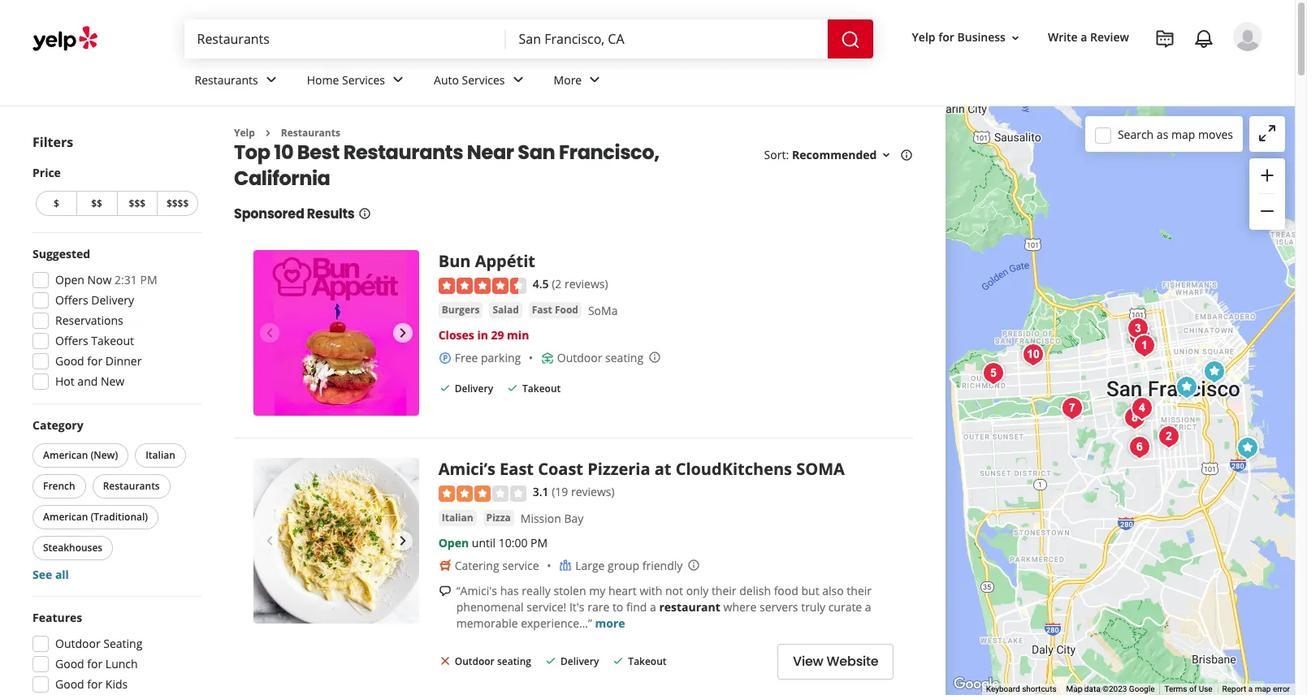 Task type: describe. For each thing, give the bounding box(es) containing it.
where
[[724, 599, 757, 615]]

lokma image
[[1018, 338, 1050, 371]]

slideshow element for bun
[[254, 251, 419, 416]]

16 chevron down v2 image
[[1009, 31, 1022, 44]]

map for moves
[[1172, 126, 1196, 142]]

with
[[640, 583, 663, 599]]

burgers
[[442, 303, 480, 317]]

pizzeria
[[588, 458, 651, 480]]

marufuku ramen image
[[1129, 330, 1162, 362]]

map
[[1067, 685, 1083, 694]]

san
[[518, 139, 555, 166]]

steakhouses button
[[33, 536, 113, 561]]

16 chevron down v2 image
[[881, 149, 894, 162]]

group containing features
[[28, 610, 202, 696]]

free parking
[[455, 350, 521, 366]]

top
[[234, 139, 270, 166]]

1 horizontal spatial delivery
[[455, 382, 493, 396]]

reservations
[[55, 313, 123, 328]]

group containing suggested
[[28, 246, 202, 395]]

shortcuts
[[1022, 685, 1057, 694]]

it's
[[570, 599, 585, 615]]

catering service
[[455, 558, 539, 573]]

restaurants inside button
[[103, 479, 160, 493]]

amici's east coast pizzeria at cloudkitchens soma image
[[1199, 356, 1231, 388]]

16 parking v2 image
[[439, 352, 452, 365]]

4.5 (2 reviews)
[[533, 277, 608, 292]]

home services link
[[294, 59, 421, 106]]

little shucker image
[[1124, 320, 1157, 352]]

good for good for kids
[[55, 677, 84, 692]]

free
[[455, 350, 478, 366]]

29
[[491, 327, 504, 343]]

price
[[33, 165, 61, 180]]

previous image
[[260, 531, 280, 551]]

search
[[1118, 126, 1154, 142]]

google image
[[950, 675, 1004, 696]]

pasta panino image
[[1119, 402, 1152, 434]]

restaurants inside business categories "element"
[[195, 72, 258, 87]]

offers for offers takeout
[[55, 333, 88, 349]]

truly
[[801, 599, 826, 615]]

none field find
[[197, 30, 493, 48]]

bottega image
[[1153, 421, 1186, 453]]

write
[[1048, 30, 1078, 45]]

4.5
[[533, 277, 549, 292]]

services for auto services
[[462, 72, 505, 87]]

map data ©2023 google
[[1067, 685, 1155, 694]]

16 checkmark v2 image for takeout
[[506, 382, 519, 395]]

outdoor for good for lunch
[[55, 636, 100, 652]]

american (new) button
[[33, 444, 129, 468]]

group containing category
[[29, 418, 202, 584]]

pm for filters
[[140, 272, 157, 288]]

good for kids
[[55, 677, 128, 692]]

food
[[774, 583, 799, 599]]

american (traditional)
[[43, 510, 148, 524]]

curate
[[829, 599, 862, 615]]

search image
[[841, 30, 860, 49]]

american for american (traditional)
[[43, 510, 88, 524]]

a right write
[[1081, 30, 1088, 45]]

french button
[[33, 475, 86, 499]]

rare
[[588, 599, 610, 615]]

24 chevron down v2 image for more
[[585, 70, 605, 90]]

view website link
[[778, 644, 894, 680]]

kids
[[106, 677, 128, 692]]

1 horizontal spatial takeout
[[523, 382, 561, 396]]

amici's east coast pizzeria at cloudkitchens soma
[[439, 458, 845, 480]]

16 checkmark v2 image for delivery
[[439, 382, 452, 395]]

outdoor for delivery
[[455, 655, 495, 669]]

(new)
[[91, 449, 118, 462]]

reviews) for east
[[571, 484, 615, 500]]

notifications image
[[1195, 29, 1214, 49]]

american (traditional) button
[[33, 506, 159, 530]]

Find text field
[[197, 30, 493, 48]]

bay
[[564, 511, 584, 526]]

2 vertical spatial takeout
[[629, 655, 667, 669]]

new
[[101, 374, 125, 389]]

2 their from the left
[[847, 583, 872, 599]]

a inside "amici's has really stolen my heart with not only their delish food but also their phenomenal service! it's rare to find a
[[650, 599, 657, 615]]

california
[[234, 165, 330, 192]]

results
[[307, 205, 355, 224]]

friendly
[[643, 558, 683, 573]]

closes
[[439, 327, 474, 343]]

more
[[595, 616, 625, 631]]

a right report
[[1249, 685, 1253, 694]]

(traditional)
[[91, 510, 148, 524]]

the snug image
[[1123, 312, 1155, 345]]

stolen
[[554, 583, 586, 599]]

closes in 29 min
[[439, 327, 529, 343]]

offers for offers delivery
[[55, 293, 88, 308]]

restaurants inside top 10 best restaurants near san francisco, california
[[343, 139, 463, 166]]

16 chevron right v2 image
[[262, 127, 275, 140]]

where servers truly curate a memorable experience…"
[[456, 599, 872, 631]]

filters
[[33, 133, 73, 151]]

16 large group friendly v2 image
[[559, 559, 572, 572]]

auto services link
[[421, 59, 541, 106]]

seating for 16 close v2 image
[[497, 655, 531, 669]]

2 horizontal spatial delivery
[[561, 655, 599, 669]]

near
[[467, 139, 514, 166]]

yelp for yelp link at the top
[[234, 126, 255, 140]]

mission
[[521, 511, 561, 526]]

seating for 16 outdoor seating v2 icon
[[606, 350, 644, 366]]

error
[[1273, 685, 1291, 694]]

savor image
[[1057, 392, 1089, 425]]

find
[[627, 599, 647, 615]]

"amici's
[[456, 583, 497, 599]]

outdoor seating
[[55, 636, 143, 652]]

zoom in image
[[1258, 166, 1278, 185]]

soma
[[797, 458, 845, 480]]

16 catering v2 image
[[439, 559, 452, 572]]

in
[[477, 327, 488, 343]]

1 their from the left
[[712, 583, 737, 599]]

auto services
[[434, 72, 505, 87]]

east
[[500, 458, 534, 480]]

for for business
[[939, 30, 955, 45]]

good for good for lunch
[[55, 657, 84, 672]]

$$$$ button
[[157, 191, 198, 216]]

suggested
[[33, 246, 90, 262]]

burgers link
[[439, 302, 483, 318]]

16 info v2 image
[[901, 149, 914, 162]]

next image
[[393, 324, 413, 343]]

see all
[[33, 567, 69, 583]]

min
[[507, 327, 529, 343]]

slideshow element for amici's
[[254, 458, 419, 624]]

previous image
[[260, 324, 280, 343]]

terms
[[1165, 685, 1188, 694]]

website
[[827, 653, 879, 671]]

large
[[576, 558, 605, 573]]

16 checkmark v2 image for takeout
[[612, 655, 625, 668]]

amici's
[[439, 458, 496, 480]]

business categories element
[[182, 59, 1263, 106]]

$$$
[[129, 197, 146, 210]]

1 vertical spatial italian button
[[439, 510, 477, 526]]

as
[[1157, 126, 1169, 142]]

restaurants right 16 chevron right v2 image
[[281, 126, 340, 140]]

keyboard
[[987, 685, 1020, 694]]

map for error
[[1255, 685, 1271, 694]]

keyboard shortcuts
[[987, 685, 1057, 694]]

yelp for yelp for business
[[912, 30, 936, 45]]

offers delivery
[[55, 293, 134, 308]]

$$
[[91, 197, 102, 210]]

1 horizontal spatial bun appétit image
[[1171, 371, 1204, 404]]



Task type: vqa. For each thing, say whether or not it's contained in the screenshot.
THE SEE ALL
yes



Task type: locate. For each thing, give the bounding box(es) containing it.
0 horizontal spatial outdoor seating
[[455, 655, 531, 669]]

1 vertical spatial seating
[[497, 655, 531, 669]]

3.1
[[533, 484, 549, 500]]

restaurants up (traditional)
[[103, 479, 160, 493]]

0 horizontal spatial 24 chevron down v2 image
[[261, 70, 281, 90]]

takeout down 16 outdoor seating v2 icon
[[523, 382, 561, 396]]

bun appétit image
[[254, 251, 419, 416], [1171, 371, 1204, 404]]

16 outdoor seating v2 image
[[541, 352, 554, 365]]

american
[[43, 449, 88, 462], [43, 510, 88, 524]]

recommended button
[[792, 147, 894, 163]]

1 16 checkmark v2 image from the left
[[439, 382, 452, 395]]

1 horizontal spatial their
[[847, 583, 872, 599]]

all
[[55, 567, 69, 583]]

outdoor right 16 close v2 image
[[455, 655, 495, 669]]

american (new)
[[43, 449, 118, 462]]

0 vertical spatial map
[[1172, 126, 1196, 142]]

0 horizontal spatial none field
[[197, 30, 493, 48]]

pm for sponsored results
[[531, 535, 548, 551]]

search as map moves
[[1118, 126, 1234, 142]]

2 american from the top
[[43, 510, 88, 524]]

16 checkmark v2 image down more link
[[612, 655, 625, 668]]

sort:
[[764, 147, 789, 163]]

italian for italian 'button' in group
[[146, 449, 175, 462]]

big bites image
[[1232, 432, 1265, 464]]

1 vertical spatial map
[[1255, 685, 1271, 694]]

open until 10:00 pm
[[439, 535, 548, 551]]

their up where
[[712, 583, 737, 599]]

0 vertical spatial slideshow element
[[254, 251, 419, 416]]

italian down 3.1 star rating 'image'
[[442, 511, 473, 525]]

2 horizontal spatial outdoor
[[557, 350, 603, 366]]

salad
[[493, 303, 519, 317]]

16 checkmark v2 image down parking
[[506, 382, 519, 395]]

16 checkmark v2 image for delivery
[[544, 655, 558, 668]]

for inside button
[[939, 30, 955, 45]]

yelp left business
[[912, 30, 936, 45]]

for left business
[[939, 30, 955, 45]]

0 vertical spatial offers
[[55, 293, 88, 308]]

open inside group
[[55, 272, 84, 288]]

fast food link
[[529, 302, 582, 318]]

0 horizontal spatial 16 checkmark v2 image
[[544, 655, 558, 668]]

my
[[589, 583, 606, 599]]

of
[[1190, 685, 1197, 694]]

1 services from the left
[[342, 72, 385, 87]]

services right auto
[[462, 72, 505, 87]]

cloudkitchens
[[676, 458, 792, 480]]

price group
[[33, 165, 202, 219]]

1 vertical spatial good
[[55, 657, 84, 672]]

24 chevron down v2 image
[[389, 70, 408, 90], [508, 70, 528, 90]]

use
[[1199, 685, 1213, 694]]

see
[[33, 567, 52, 583]]

good for dinner
[[55, 354, 142, 369]]

zoom out image
[[1258, 202, 1278, 221]]

italian button inside group
[[135, 444, 186, 468]]

hot and new
[[55, 374, 125, 389]]

$
[[54, 197, 59, 210]]

group
[[608, 558, 640, 573]]

1 16 checkmark v2 image from the left
[[544, 655, 558, 668]]

1 vertical spatial takeout
[[523, 382, 561, 396]]

seating down memorable
[[497, 655, 531, 669]]

pm right 2:31
[[140, 272, 157, 288]]

1 24 chevron down v2 image from the left
[[261, 70, 281, 90]]

for up good for kids
[[87, 657, 103, 672]]

review
[[1091, 30, 1130, 45]]

none field "near"
[[519, 30, 815, 48]]

0 vertical spatial delivery
[[91, 293, 134, 308]]

italian
[[146, 449, 175, 462], [442, 511, 473, 525]]

24 chevron down v2 image for home services
[[389, 70, 408, 90]]

0 horizontal spatial delivery
[[91, 293, 134, 308]]

takeout up the dinner
[[91, 333, 134, 349]]

next image
[[393, 531, 413, 551]]

outdoor seating for 16 outdoor seating v2 icon
[[557, 350, 644, 366]]

24 chevron down v2 image inside more link
[[585, 70, 605, 90]]

2:31
[[115, 272, 137, 288]]

Near text field
[[519, 30, 815, 48]]

american for american (new)
[[43, 449, 88, 462]]

none field up business categories "element"
[[519, 30, 815, 48]]

outdoor
[[557, 350, 603, 366], [55, 636, 100, 652], [455, 655, 495, 669]]

24 chevron down v2 image left "home"
[[261, 70, 281, 90]]

None search field
[[184, 20, 877, 59]]

slideshow element
[[254, 251, 419, 416], [254, 458, 419, 624]]

projects image
[[1156, 29, 1175, 49]]

1 vertical spatial outdoor
[[55, 636, 100, 652]]

for for dinner
[[87, 354, 103, 369]]

2 vertical spatial delivery
[[561, 655, 599, 669]]

0 horizontal spatial bun appétit image
[[254, 251, 419, 416]]

reviews) right '(2' at the left
[[565, 277, 608, 292]]

italian up the restaurants button
[[146, 449, 175, 462]]

oodle yunnan rice noodle image
[[978, 357, 1010, 390]]

map left error
[[1255, 685, 1271, 694]]

0 vertical spatial pm
[[140, 272, 157, 288]]

0 horizontal spatial italian button
[[135, 444, 186, 468]]

24 chevron down v2 image for auto services
[[508, 70, 528, 90]]

takeout down where servers truly curate a memorable experience…"
[[629, 655, 667, 669]]

map region
[[937, 0, 1308, 696]]

0 vertical spatial good
[[55, 354, 84, 369]]

dinner
[[106, 354, 142, 369]]

memorable
[[456, 616, 518, 631]]

none field up home services
[[197, 30, 493, 48]]

0 vertical spatial seating
[[606, 350, 644, 366]]

sponsored results
[[234, 205, 355, 224]]

2 24 chevron down v2 image from the left
[[508, 70, 528, 90]]

1 american from the top
[[43, 449, 88, 462]]

16 speech v2 image
[[439, 585, 452, 598]]

sponsored
[[234, 205, 304, 224]]

2 horizontal spatial takeout
[[629, 655, 667, 669]]

1 vertical spatial pm
[[531, 535, 548, 551]]

for down the good for lunch at left bottom
[[87, 677, 103, 692]]

1 horizontal spatial italian
[[442, 511, 473, 525]]

a right curate
[[865, 599, 872, 615]]

memento sf image
[[1124, 431, 1157, 464]]

outdoor seating down memorable
[[455, 655, 531, 669]]

1 vertical spatial american
[[43, 510, 88, 524]]

map right as
[[1172, 126, 1196, 142]]

open
[[55, 272, 84, 288], [439, 535, 469, 551]]

1 horizontal spatial seating
[[606, 350, 644, 366]]

a down with
[[650, 599, 657, 615]]

outdoor inside group
[[55, 636, 100, 652]]

google
[[1130, 685, 1155, 694]]

0 horizontal spatial yelp
[[234, 126, 255, 140]]

0 horizontal spatial their
[[712, 583, 737, 599]]

mission bay
[[521, 511, 584, 526]]

1 horizontal spatial outdoor
[[455, 655, 495, 669]]

brad k. image
[[1234, 22, 1263, 51]]

1 horizontal spatial map
[[1255, 685, 1271, 694]]

open for sponsored results
[[439, 535, 469, 551]]

good for good for dinner
[[55, 354, 84, 369]]

italian inside group
[[146, 449, 175, 462]]

0 horizontal spatial outdoor
[[55, 636, 100, 652]]

0 horizontal spatial takeout
[[91, 333, 134, 349]]

1 horizontal spatial italian button
[[439, 510, 477, 526]]

reviews)
[[565, 277, 608, 292], [571, 484, 615, 500]]

1 horizontal spatial pm
[[531, 535, 548, 551]]

open up 16 catering v2 icon
[[439, 535, 469, 551]]

yelp for business button
[[906, 23, 1029, 52]]

24 chevron down v2 image inside home services link
[[389, 70, 408, 90]]

2 none field from the left
[[519, 30, 815, 48]]

1 vertical spatial reviews)
[[571, 484, 615, 500]]

pizza
[[486, 511, 511, 525]]

restaurants link right 16 chevron right v2 image
[[281, 126, 340, 140]]

24 chevron down v2 image right more
[[585, 70, 605, 90]]

user actions element
[[899, 20, 1286, 120]]

reviews) for appétit
[[565, 277, 608, 292]]

$$ button
[[76, 191, 117, 216]]

24 chevron down v2 image inside "auto services" link
[[508, 70, 528, 90]]

0 horizontal spatial 24 chevron down v2 image
[[389, 70, 408, 90]]

0 vertical spatial american
[[43, 449, 88, 462]]

and
[[77, 374, 98, 389]]

2 16 checkmark v2 image from the left
[[612, 655, 625, 668]]

0 vertical spatial restaurants link
[[182, 59, 294, 106]]

0 vertical spatial yelp
[[912, 30, 936, 45]]

1 slideshow element from the top
[[254, 251, 419, 416]]

2 services from the left
[[462, 72, 505, 87]]

italian button
[[135, 444, 186, 468], [439, 510, 477, 526]]

good up 'hot'
[[55, 354, 84, 369]]

1 horizontal spatial none field
[[519, 30, 815, 48]]

1 vertical spatial restaurants link
[[281, 126, 340, 140]]

1 horizontal spatial 16 checkmark v2 image
[[612, 655, 625, 668]]

open down suggested
[[55, 272, 84, 288]]

1 vertical spatial delivery
[[455, 382, 493, 396]]

0 horizontal spatial open
[[55, 272, 84, 288]]

fast food button
[[529, 302, 582, 318]]

a inside where servers truly curate a memorable experience…"
[[865, 599, 872, 615]]

2 slideshow element from the top
[[254, 458, 419, 624]]

group
[[1250, 158, 1286, 230], [28, 246, 202, 395], [29, 418, 202, 584], [28, 610, 202, 696]]

1 vertical spatial offers
[[55, 333, 88, 349]]

delivery down experience…"
[[561, 655, 599, 669]]

good for lunch
[[55, 657, 138, 672]]

also
[[823, 583, 844, 599]]

1 vertical spatial yelp
[[234, 126, 255, 140]]

italian for the bottommost italian 'button'
[[442, 511, 473, 525]]

delivery
[[91, 293, 134, 308], [455, 382, 493, 396], [561, 655, 599, 669]]

lunch
[[106, 657, 138, 672]]

report a map error
[[1223, 685, 1291, 694]]

16 checkmark v2 image
[[439, 382, 452, 395], [506, 382, 519, 395]]

pm inside group
[[140, 272, 157, 288]]

1 none field from the left
[[197, 30, 493, 48]]

services
[[342, 72, 385, 87], [462, 72, 505, 87]]

offers down reservations
[[55, 333, 88, 349]]

expand map image
[[1258, 123, 1278, 143]]

1 horizontal spatial outdoor seating
[[557, 350, 644, 366]]

1 offers from the top
[[55, 293, 88, 308]]

at
[[655, 458, 672, 480]]

pm down mission
[[531, 535, 548, 551]]

open now 2:31 pm
[[55, 272, 157, 288]]

1 horizontal spatial open
[[439, 535, 469, 551]]

outdoor seating down soma on the top of page
[[557, 350, 644, 366]]

offers up reservations
[[55, 293, 88, 308]]

yelp left 16 chevron right v2 image
[[234, 126, 255, 140]]

0 vertical spatial italian button
[[135, 444, 186, 468]]

2 offers from the top
[[55, 333, 88, 349]]

services for home services
[[342, 72, 385, 87]]

american inside button
[[43, 510, 88, 524]]

burgers button
[[439, 302, 483, 318]]

24 chevron down v2 image right "auto services"
[[508, 70, 528, 90]]

yelp inside button
[[912, 30, 936, 45]]

starbelly image
[[1127, 392, 1159, 425]]

(19
[[552, 484, 568, 500]]

"amici's has really stolen my heart with not only their delish food but also their phenomenal service! it's rare to find a
[[456, 583, 872, 615]]

2 vertical spatial outdoor
[[455, 655, 495, 669]]

seating down soma on the top of page
[[606, 350, 644, 366]]

delivery down open now 2:31 pm
[[91, 293, 134, 308]]

salad button
[[490, 302, 522, 318]]

moves
[[1199, 126, 1234, 142]]

0 horizontal spatial pm
[[140, 272, 157, 288]]

large group friendly
[[576, 558, 683, 573]]

3 good from the top
[[55, 677, 84, 692]]

good up good for kids
[[55, 657, 84, 672]]

1 horizontal spatial yelp
[[912, 30, 936, 45]]

16 close v2 image
[[439, 655, 452, 668]]

for for lunch
[[87, 657, 103, 672]]

restaurants link up yelp link at the top
[[182, 59, 294, 106]]

$$$ button
[[117, 191, 157, 216]]

appétit
[[475, 251, 536, 273]]

1 horizontal spatial 24 chevron down v2 image
[[585, 70, 605, 90]]

1 horizontal spatial services
[[462, 72, 505, 87]]

report
[[1223, 685, 1247, 694]]

french
[[43, 479, 75, 493]]

services right "home"
[[342, 72, 385, 87]]

0 horizontal spatial seating
[[497, 655, 531, 669]]

0 vertical spatial outdoor seating
[[557, 350, 644, 366]]

2 good from the top
[[55, 657, 84, 672]]

experience…"
[[521, 616, 592, 631]]

until
[[472, 535, 496, 551]]

restaurants up 16 info v2 icon
[[343, 139, 463, 166]]

outdoor seating for 16 close v2 image
[[455, 655, 531, 669]]

24 chevron down v2 image left auto
[[389, 70, 408, 90]]

16 checkmark v2 image
[[544, 655, 558, 668], [612, 655, 625, 668]]

0 vertical spatial open
[[55, 272, 84, 288]]

restaurants up yelp link at the top
[[195, 72, 258, 87]]

1 vertical spatial italian
[[442, 511, 473, 525]]

1 horizontal spatial 16 checkmark v2 image
[[506, 382, 519, 395]]

takeout inside group
[[91, 333, 134, 349]]

1 vertical spatial open
[[439, 535, 469, 551]]

1 good from the top
[[55, 354, 84, 369]]

1 24 chevron down v2 image from the left
[[389, 70, 408, 90]]

business
[[958, 30, 1006, 45]]

francisco,
[[559, 139, 660, 166]]

coast
[[538, 458, 584, 480]]

american down the "french" button
[[43, 510, 88, 524]]

write a review
[[1048, 30, 1130, 45]]

american down the category
[[43, 449, 88, 462]]

4.5 star rating image
[[439, 278, 526, 294]]

outdoor right 16 outdoor seating v2 icon
[[557, 350, 603, 366]]

amici's east coast pizzeria at cloudkitchens soma image
[[254, 458, 419, 624]]

their up curate
[[847, 583, 872, 599]]

0 horizontal spatial map
[[1172, 126, 1196, 142]]

24 chevron down v2 image for restaurants
[[261, 70, 281, 90]]

0 vertical spatial takeout
[[91, 333, 134, 349]]

None field
[[197, 30, 493, 48], [519, 30, 815, 48]]

info icon image
[[649, 351, 662, 364], [649, 351, 662, 364], [688, 559, 701, 572], [688, 559, 701, 572]]

1 vertical spatial outdoor seating
[[455, 655, 531, 669]]

(2
[[552, 277, 562, 292]]

fast
[[532, 303, 552, 317]]

steakhouses
[[43, 541, 103, 555]]

terms of use
[[1165, 685, 1213, 694]]

0 vertical spatial italian
[[146, 449, 175, 462]]

seating
[[606, 350, 644, 366], [497, 655, 531, 669]]

hot
[[55, 374, 75, 389]]

0 vertical spatial reviews)
[[565, 277, 608, 292]]

2 16 checkmark v2 image from the left
[[506, 382, 519, 395]]

16 checkmark v2 image down experience…"
[[544, 655, 558, 668]]

1 horizontal spatial 24 chevron down v2 image
[[508, 70, 528, 90]]

16 info v2 image
[[358, 208, 371, 221]]

catering
[[455, 558, 500, 573]]

1 vertical spatial slideshow element
[[254, 458, 419, 624]]

delivery down free
[[455, 382, 493, 396]]

servers
[[760, 599, 799, 615]]

2 24 chevron down v2 image from the left
[[585, 70, 605, 90]]

0 horizontal spatial italian
[[146, 449, 175, 462]]

phenomenal
[[456, 599, 524, 615]]

0 vertical spatial outdoor
[[557, 350, 603, 366]]

features
[[33, 610, 82, 626]]

fast food
[[532, 303, 579, 317]]

2 vertical spatial good
[[55, 677, 84, 692]]

restaurant
[[659, 599, 721, 615]]

italian button up the restaurants button
[[135, 444, 186, 468]]

reviews) up bay
[[571, 484, 615, 500]]

has
[[500, 583, 519, 599]]

delivery inside group
[[91, 293, 134, 308]]

italian button down 3.1 star rating 'image'
[[439, 510, 477, 526]]

service!
[[527, 599, 567, 615]]

for for kids
[[87, 677, 103, 692]]

outdoor up the good for lunch at left bottom
[[55, 636, 100, 652]]

24 chevron down v2 image
[[261, 70, 281, 90], [585, 70, 605, 90]]

italian inside 'link'
[[442, 511, 473, 525]]

good down the good for lunch at left bottom
[[55, 677, 84, 692]]

3.1 star rating image
[[439, 486, 526, 502]]

open for filters
[[55, 272, 84, 288]]

american inside "button"
[[43, 449, 88, 462]]

for down offers takeout
[[87, 354, 103, 369]]

0 horizontal spatial services
[[342, 72, 385, 87]]

0 horizontal spatial 16 checkmark v2 image
[[439, 382, 452, 395]]

their
[[712, 583, 737, 599], [847, 583, 872, 599]]

16 checkmark v2 image down 16 parking v2 image
[[439, 382, 452, 395]]

more link
[[595, 616, 625, 631]]

view
[[793, 653, 824, 671]]



